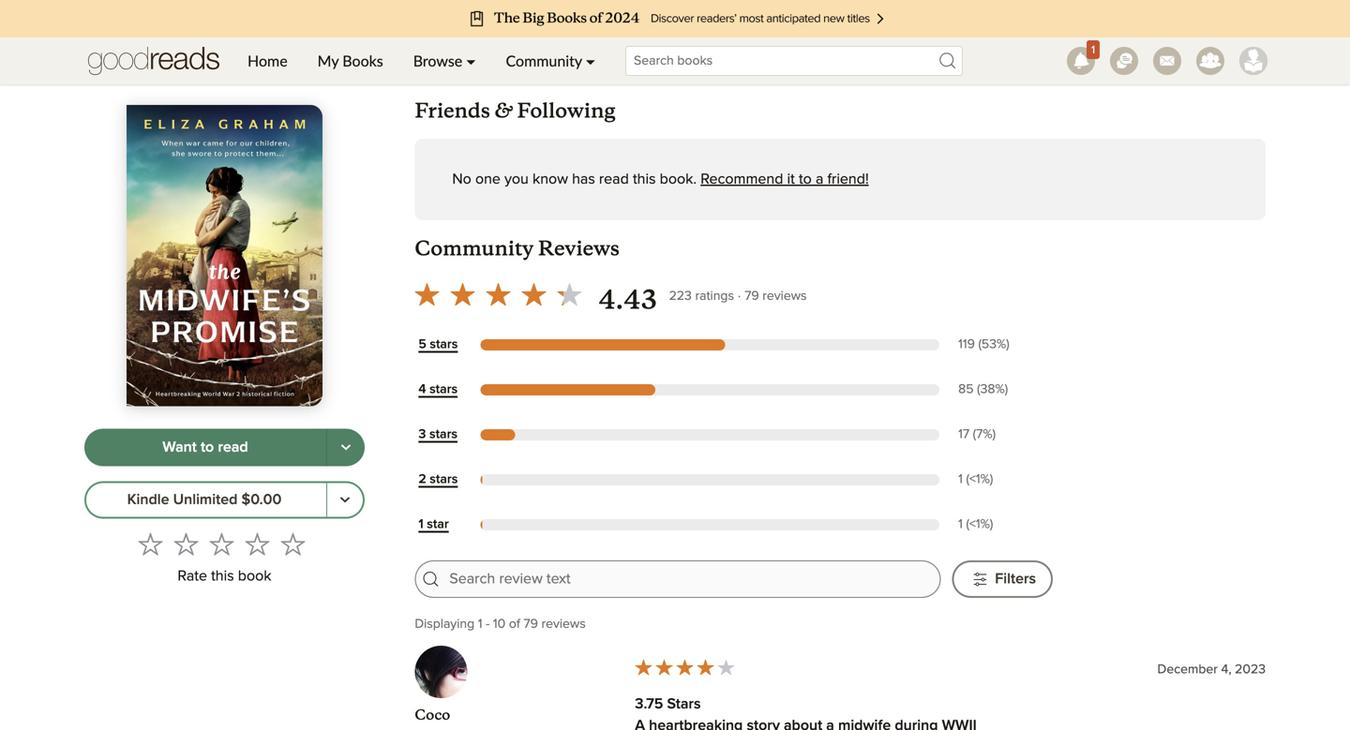 Task type: vqa. For each thing, say whether or not it's contained in the screenshot.
Coco link
yes



Task type: describe. For each thing, give the bounding box(es) containing it.
recommend
[[701, 172, 784, 187]]

0 vertical spatial this
[[633, 172, 656, 187]]

my
[[318, 52, 339, 70]]

5 stars
[[419, 338, 458, 351]]

browse ▾ link
[[398, 38, 491, 84]]

number of ratings and percentage of total ratings element for 3 stars
[[955, 426, 1054, 444]]

rate 3 out of 5 image
[[210, 532, 234, 557]]

kindle unlimited $0.00 link
[[84, 481, 327, 519]]

to inside button
[[201, 440, 214, 455]]

1 (<1%) for 2 stars
[[959, 473, 994, 486]]

my books link
[[303, 38, 398, 84]]

displaying
[[415, 618, 475, 631]]

my books
[[318, 52, 383, 70]]

$0.00
[[242, 493, 282, 508]]

profile image for coco. image
[[415, 646, 467, 699]]

browse
[[413, 52, 463, 70]]

it
[[788, 172, 795, 187]]

community ▾
[[506, 52, 596, 70]]

2 stars
[[419, 473, 458, 486]]

Search by book title or ISBN text field
[[626, 46, 963, 76]]

book.
[[660, 172, 697, 187]]

filters
[[996, 572, 1037, 587]]

rate 4 out of 5 image
[[245, 532, 270, 557]]

rating 0 out of 5 group
[[133, 527, 311, 562]]

223 ratings
[[669, 290, 734, 303]]

0 horizontal spatial 79
[[524, 618, 538, 631]]

community for community ▾
[[506, 52, 582, 70]]

17 (7%)
[[959, 428, 996, 441]]

3 stars
[[419, 428, 458, 441]]

home image
[[88, 38, 220, 84]]

star
[[427, 518, 449, 531]]

community ▾ link
[[491, 38, 611, 84]]

3.75 stars
[[635, 697, 701, 712]]

1 button
[[1060, 38, 1103, 84]]

want to read
[[163, 440, 248, 455]]

stars for 4 stars
[[430, 383, 458, 396]]

4
[[419, 383, 426, 396]]

85 (38%)
[[959, 383, 1009, 396]]

browse ▾
[[413, 52, 476, 70]]

(<1%) for stars
[[967, 473, 994, 486]]

0 vertical spatial to
[[799, 172, 812, 187]]

coco
[[415, 707, 450, 725]]

community for community reviews
[[415, 236, 534, 261]]

kindle unlimited $0.00
[[127, 493, 282, 508]]

filters button
[[952, 561, 1054, 598]]

friends
[[415, 98, 491, 123]]

-
[[486, 618, 490, 631]]

december 4, 2023 link
[[1158, 664, 1266, 677]]

rating 4 out of 5 image
[[633, 657, 737, 678]]

119 (53%)
[[959, 338, 1010, 351]]

5
[[419, 338, 427, 351]]

▾ for browse ▾
[[466, 52, 476, 70]]

▾ for community ▾
[[586, 52, 596, 70]]

december 4, 2023
[[1158, 664, 1266, 677]]

3.75
[[635, 697, 664, 712]]

displaying 1 - 10 of 79 reviews
[[415, 618, 586, 631]]

number of ratings and percentage of total ratings element for 2 stars
[[955, 471, 1054, 489]]

friend!
[[828, 172, 869, 187]]

4.43
[[599, 284, 658, 317]]

home
[[248, 52, 288, 70]]



Task type: locate. For each thing, give the bounding box(es) containing it.
read
[[599, 172, 629, 187], [218, 440, 248, 455]]

1 horizontal spatial reviews
[[763, 290, 807, 303]]

1 horizontal spatial 79
[[745, 290, 760, 303]]

5 number of ratings and percentage of total ratings element from the top
[[955, 516, 1054, 534]]

119
[[959, 338, 975, 351]]

stars right 4
[[430, 383, 458, 396]]

this right rate
[[211, 569, 234, 584]]

to
[[799, 172, 812, 187], [201, 440, 214, 455]]

2 ▾ from the left
[[586, 52, 596, 70]]

1 inside the 1 dropdown button
[[1092, 44, 1096, 56]]

1 vertical spatial read
[[218, 440, 248, 455]]

4 stars
[[419, 383, 458, 396]]

▾ right browse at the top
[[466, 52, 476, 70]]

0 horizontal spatial to
[[201, 440, 214, 455]]

1 number of ratings and percentage of total ratings element from the top
[[955, 336, 1054, 354]]

(53%)
[[979, 338, 1010, 351]]

has
[[572, 172, 595, 187]]

1 1 (<1%) from the top
[[959, 473, 994, 486]]

rate
[[178, 569, 207, 584]]

1 horizontal spatial this
[[633, 172, 656, 187]]

(<1%) up filters button
[[967, 518, 994, 531]]

10
[[493, 618, 506, 631]]

3
[[419, 428, 426, 441]]

(7%)
[[973, 428, 996, 441]]

Search review text search field
[[450, 569, 929, 590]]

number of ratings and percentage of total ratings element for 4 stars
[[955, 381, 1054, 399]]

community up rating 4.43 out of 5 image
[[415, 236, 534, 261]]

recommend it to a friend! link
[[701, 172, 869, 187]]

profile image for bob builder. image
[[1240, 47, 1268, 75]]

review by coco element
[[415, 646, 1266, 731]]

1 (<1%) for 1 star
[[959, 518, 994, 531]]

reviews inside figure
[[763, 290, 807, 303]]

rate this book element
[[84, 527, 365, 591]]

number of ratings and percentage of total ratings element containing 85 (38%)
[[955, 381, 1054, 399]]

stars right 5
[[430, 338, 458, 351]]

(38%)
[[978, 383, 1009, 396]]

79 reviews
[[745, 290, 807, 303]]

read right has
[[599, 172, 629, 187]]

stars
[[667, 697, 701, 712]]

▾
[[466, 52, 476, 70], [586, 52, 596, 70]]

17
[[959, 428, 970, 441]]

2 number of ratings and percentage of total ratings element from the top
[[955, 381, 1054, 399]]

0 horizontal spatial read
[[218, 440, 248, 455]]

1 vertical spatial 1 (<1%)
[[959, 518, 994, 531]]

4,
[[1222, 664, 1232, 677]]

coco link
[[415, 707, 450, 725]]

december
[[1158, 664, 1218, 677]]

▾ up following
[[586, 52, 596, 70]]

79 right ratings at the right
[[745, 290, 760, 303]]

79 right of
[[524, 618, 538, 631]]

1 (<1%) from the top
[[967, 473, 994, 486]]

reviews right ratings at the right
[[763, 290, 807, 303]]

friends & following
[[415, 94, 616, 123]]

a
[[816, 172, 824, 187]]

1 ▾ from the left
[[466, 52, 476, 70]]

1 vertical spatial 79
[[524, 618, 538, 631]]

rate 5 out of 5 image
[[281, 532, 305, 557]]

no
[[452, 172, 472, 187]]

community
[[506, 52, 582, 70], [415, 236, 534, 261]]

0 vertical spatial read
[[599, 172, 629, 187]]

2 (<1%) from the top
[[967, 518, 994, 531]]

3 number of ratings and percentage of total ratings element from the top
[[955, 426, 1054, 444]]

0 vertical spatial reviews
[[763, 290, 807, 303]]

(<1%)
[[967, 473, 994, 486], [967, 518, 994, 531]]

read inside button
[[218, 440, 248, 455]]

None search field
[[611, 46, 978, 76]]

to right want
[[201, 440, 214, 455]]

2023
[[1236, 664, 1266, 677]]

number of ratings and percentage of total ratings element containing 119 (53%)
[[955, 336, 1054, 354]]

1 star
[[419, 518, 449, 531]]

rate 1 out of 5 image
[[138, 532, 163, 557]]

79
[[745, 290, 760, 303], [524, 618, 538, 631]]

1 horizontal spatial ▾
[[586, 52, 596, 70]]

following
[[517, 98, 616, 123]]

1 (<1%) up filters button
[[959, 518, 994, 531]]

stars for 3 stars
[[430, 428, 458, 441]]

stars right 3
[[430, 428, 458, 441]]

1 vertical spatial (<1%)
[[967, 518, 994, 531]]

reviews right of
[[542, 618, 586, 631]]

223 ratings and 79 reviews figure
[[669, 284, 807, 307]]

no one you know has read this book. recommend it to a friend!
[[452, 172, 869, 187]]

4 number of ratings and percentage of total ratings element from the top
[[955, 471, 1054, 489]]

number of ratings and percentage of total ratings element up filters button
[[955, 516, 1054, 534]]

reviews
[[538, 236, 620, 261]]

advertisement element
[[700, 0, 981, 42]]

1 horizontal spatial read
[[599, 172, 629, 187]]

number of ratings and percentage of total ratings element for 5 stars
[[955, 336, 1054, 354]]

(<1%) for star
[[967, 518, 994, 531]]

number of ratings and percentage of total ratings element down (53%)
[[955, 381, 1054, 399]]

number of ratings and percentage of total ratings element down (7%)
[[955, 471, 1054, 489]]

home link
[[233, 38, 303, 84]]

average rating of 4.43 stars. figure
[[409, 277, 669, 318]]

number of ratings and percentage of total ratings element for 1 star
[[955, 516, 1054, 534]]

1 vertical spatial this
[[211, 569, 234, 584]]

1 vertical spatial community
[[415, 236, 534, 261]]

223
[[669, 290, 692, 303]]

1 horizontal spatial to
[[799, 172, 812, 187]]

79 inside figure
[[745, 290, 760, 303]]

stars for 2 stars
[[430, 473, 458, 486]]

kindle
[[127, 493, 169, 508]]

of
[[509, 618, 520, 631]]

books
[[343, 52, 383, 70]]

0 vertical spatial 1 (<1%)
[[959, 473, 994, 486]]

number of ratings and percentage of total ratings element down "(38%)"
[[955, 426, 1054, 444]]

unlimited
[[173, 493, 238, 508]]

number of ratings and percentage of total ratings element
[[955, 336, 1054, 354], [955, 381, 1054, 399], [955, 426, 1054, 444], [955, 471, 1054, 489], [955, 516, 1054, 534]]

stars
[[430, 338, 458, 351], [430, 383, 458, 396], [430, 428, 458, 441], [430, 473, 458, 486]]

know
[[533, 172, 568, 187]]

ratings
[[696, 290, 734, 303]]

1 (<1%) down 17 (7%)
[[959, 473, 994, 486]]

rate this book
[[178, 569, 272, 584]]

you
[[505, 172, 529, 187]]

stars for 5 stars
[[430, 338, 458, 351]]

community reviews
[[415, 236, 620, 261]]

want
[[163, 440, 197, 455]]

0 vertical spatial community
[[506, 52, 582, 70]]

0 vertical spatial 79
[[745, 290, 760, 303]]

community up following
[[506, 52, 582, 70]]

2 1 (<1%) from the top
[[959, 518, 994, 531]]

to right it
[[799, 172, 812, 187]]

1 (<1%)
[[959, 473, 994, 486], [959, 518, 994, 531]]

0 horizontal spatial ▾
[[466, 52, 476, 70]]

0 vertical spatial (<1%)
[[967, 473, 994, 486]]

one
[[476, 172, 501, 187]]

rating 4.43 out of 5 image
[[409, 277, 588, 312]]

85
[[959, 383, 974, 396]]

&
[[495, 94, 513, 123]]

this
[[633, 172, 656, 187], [211, 569, 234, 584]]

number of ratings and percentage of total ratings element up "(38%)"
[[955, 336, 1054, 354]]

read right want
[[218, 440, 248, 455]]

(<1%) down 17 (7%)
[[967, 473, 994, 486]]

want to read button
[[84, 429, 327, 466]]

0 horizontal spatial this
[[211, 569, 234, 584]]

this left book.
[[633, 172, 656, 187]]

2
[[419, 473, 427, 486]]

rate 2 out of 5 image
[[174, 532, 198, 557]]

stars right 2
[[430, 473, 458, 486]]

number of ratings and percentage of total ratings element containing 17 (7%)
[[955, 426, 1054, 444]]

0 horizontal spatial reviews
[[542, 618, 586, 631]]

book
[[238, 569, 272, 584]]

1 vertical spatial to
[[201, 440, 214, 455]]

1 vertical spatial reviews
[[542, 618, 586, 631]]

1
[[1092, 44, 1096, 56], [959, 473, 963, 486], [419, 518, 424, 531], [959, 518, 963, 531], [478, 618, 483, 631]]

reviews
[[763, 290, 807, 303], [542, 618, 586, 631]]



